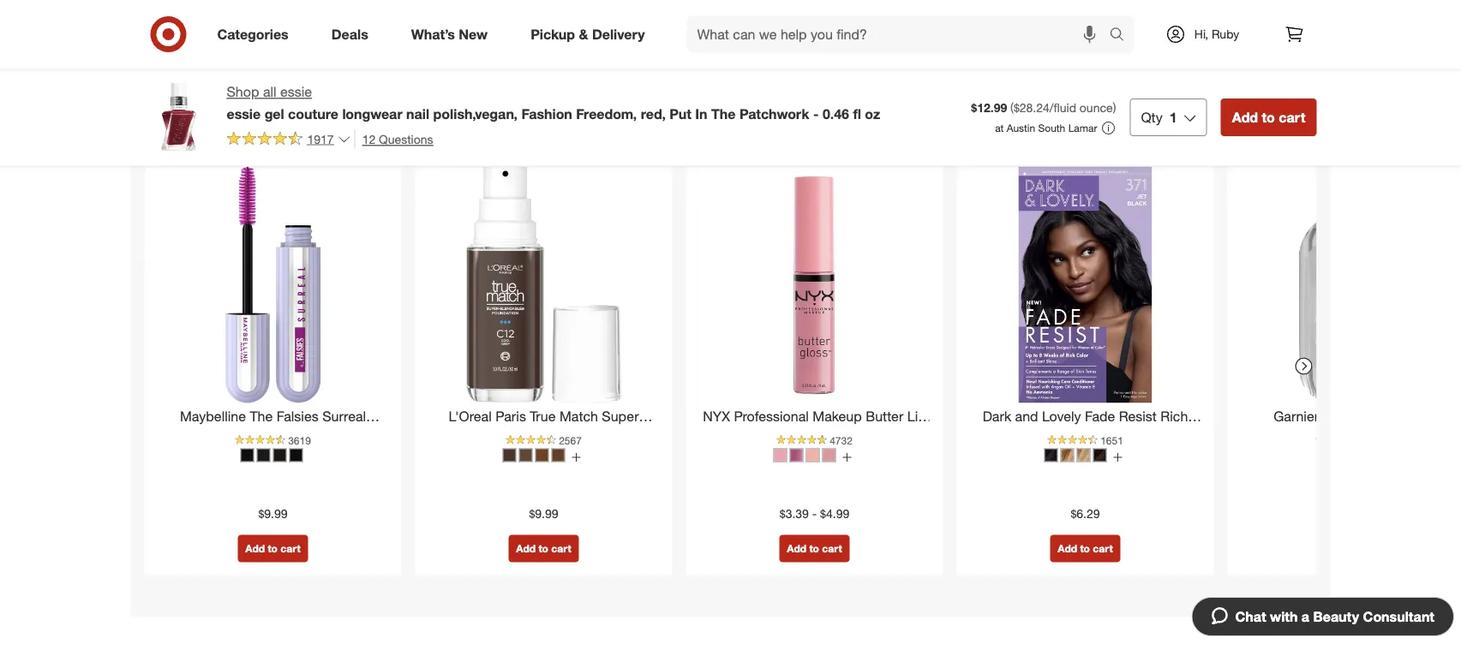 Task type: describe. For each thing, give the bounding box(es) containing it.
add to cart button for dark and lovely fade resist rich conditioning, permanent hair color
[[1050, 536, 1121, 563]]

what's new
[[411, 26, 488, 42]]

south
[[1039, 122, 1066, 134]]

couture
[[288, 105, 339, 122]]

what's
[[411, 26, 455, 42]]

color
[[1161, 428, 1195, 445]]

oz inside the shop all essie essie gel couture longwear nail polish,vegan, fashion freedom, red, put in the patchwork - 0.46 fl oz
[[865, 105, 881, 122]]

12 questions link
[[355, 129, 433, 149]]

l'oreal paris true match super blendable foundation
[[449, 409, 639, 445]]

a
[[1302, 609, 1310, 625]]

qty 1
[[1141, 109, 1178, 125]]

401 hazelnut brown image
[[1093, 449, 1107, 463]]

falsies
[[277, 409, 319, 425]]

polish,vegan,
[[433, 105, 518, 122]]

02 éclair image
[[774, 449, 787, 463]]

1917 link
[[227, 129, 351, 150]]

with
[[1271, 609, 1298, 625]]

at austin south lamar
[[995, 122, 1098, 134]]

put
[[670, 105, 692, 122]]

nyx
[[703, 409, 730, 425]]

resist
[[1119, 409, 1157, 425]]

in
[[696, 105, 708, 122]]

hi,
[[1195, 27, 1209, 42]]

- inside nyx professional makeup butter lip gloss - 0.27 fl oz
[[802, 428, 807, 445]]

chat
[[1236, 609, 1267, 625]]

garnier skinactive micellar cleansing water - for waterproof makeup image
[[1238, 167, 1462, 404]]

very black image
[[257, 449, 270, 463]]

$9.99 for blendable
[[529, 507, 559, 522]]

/fluid
[[1050, 100, 1077, 115]]

to for dark and lovely fade resist rich conditioning, permanent hair color
[[1080, 543, 1090, 556]]

oz for maybelline the falsies surreal extensions mascara - 0.33 fl oz
[[355, 428, 369, 445]]

add to cart for maybelline the falsies surreal extensions mascara - 0.33 fl oz
[[245, 543, 301, 556]]

mascara
[[248, 428, 301, 445]]

(
[[1011, 100, 1014, 115]]

l'oreal paris true match super blendable foundation image
[[426, 167, 662, 404]]

and
[[1015, 409, 1039, 425]]

lamar
[[1069, 122, 1098, 134]]

shop
[[227, 84, 259, 100]]

cart for dark and lovely fade resist rich conditioning, permanent hair color
[[1093, 543, 1113, 556]]

all
[[263, 84, 277, 100]]

chat with a beauty consultant
[[1236, 609, 1435, 625]]

maybelline the falsies surreal extensions mascara - 0.33 fl oz
[[177, 409, 369, 445]]

4 more colors image
[[1113, 453, 1123, 463]]

nail
[[406, 105, 430, 122]]

butter
[[866, 409, 904, 425]]

$4.99
[[820, 507, 850, 522]]

gloss
[[763, 428, 798, 445]]

categories
[[217, 26, 289, 42]]

- inside the shop all essie essie gel couture longwear nail polish,vegan, fashion freedom, red, put in the patchwork - 0.46 fl oz
[[813, 105, 819, 122]]

consultant
[[1364, 609, 1435, 625]]

red,
[[641, 105, 666, 122]]

very black waterproof image
[[289, 449, 303, 463]]

image of essie gel couture longwear nail polish,vegan, fashion freedom, red, put in the patchwork - 0.46 fl oz image
[[144, 82, 213, 151]]

the
[[747, 89, 777, 113]]

add for dark and lovely fade resist rich conditioning, permanent hair color
[[1058, 543, 1078, 556]]

the inside the shop all essie essie gel couture longwear nail polish,vegan, fashion freedom, red, put in the patchwork - 0.46 fl oz
[[711, 105, 736, 122]]

festival
[[704, 121, 750, 138]]

blendable
[[477, 428, 539, 445]]

oz for nyx professional makeup butter lip gloss - 0.27 fl oz
[[852, 428, 867, 445]]

of
[[754, 121, 765, 138]]

c11 image
[[519, 449, 533, 463]]

371 jet black image
[[1045, 449, 1058, 463]]

43 more colors image
[[571, 453, 582, 463]]

pickup
[[531, 26, 575, 42]]

04 merengue image
[[790, 449, 804, 463]]

0 vertical spatial essie
[[280, 84, 312, 100]]

to for l'oreal paris true match super blendable foundation
[[539, 543, 549, 556]]

l'oreal
[[449, 409, 492, 425]]

$3.39 - $4.99
[[780, 507, 850, 522]]

patchwork
[[740, 105, 810, 122]]

05 crème brulee image
[[806, 449, 820, 463]]

- inside maybelline the falsies surreal extensions mascara - 0.33 fl oz
[[304, 428, 310, 445]]

surreal
[[322, 409, 366, 425]]

the inside maybelline the falsies surreal extensions mascara - 0.33 fl oz
[[250, 409, 273, 425]]

add to cart for dark and lovely fade resist rich conditioning, permanent hair color
[[1058, 543, 1113, 556]]

$12.99
[[972, 100, 1007, 115]]

- right $3.99
[[1351, 507, 1356, 522]]

essence festival of culture
[[648, 121, 814, 138]]

dark and lovely fade resist rich conditioning, permanent hair color image
[[967, 167, 1204, 404]]

deals
[[332, 26, 368, 42]]

deals link
[[317, 15, 390, 53]]

fl for maybelline the falsies surreal extensions mascara - 0.33 fl oz
[[344, 428, 351, 445]]

add to cart button for nyx professional makeup butter lip gloss - 0.27 fl oz
[[780, 536, 850, 563]]

delivery
[[592, 26, 645, 42]]

3619
[[288, 435, 311, 447]]

austin
[[1007, 122, 1036, 134]]

12
[[362, 131, 376, 146]]

nyx professional makeup butter lip gloss - 0.27 fl oz image
[[697, 167, 933, 404]]

gel
[[265, 105, 284, 122]]

1917
[[307, 131, 334, 146]]

brownish black image
[[273, 449, 287, 463]]

ounce
[[1080, 100, 1113, 115]]

hair
[[1133, 428, 1158, 445]]

$6.29
[[1071, 507, 1100, 522]]

to for nyx professional makeup butter lip gloss - 0.27 fl oz
[[810, 543, 819, 556]]

1
[[1170, 109, 1178, 125]]

$12.99 ( $28.24 /fluid ounce )
[[972, 100, 1116, 115]]

$9.99 for mascara
[[258, 507, 288, 522]]

12 questions
[[362, 131, 433, 146]]

What can we help you find? suggestions appear below search field
[[687, 15, 1114, 53]]



Task type: vqa. For each thing, say whether or not it's contained in the screenshot.
Clear
no



Task type: locate. For each thing, give the bounding box(es) containing it.
1 horizontal spatial essie
[[280, 84, 312, 100]]

makeup
[[813, 409, 862, 425]]

set
[[782, 89, 811, 113]]

blackest black image
[[240, 449, 254, 463]]

qty
[[1141, 109, 1163, 125]]

search
[[1102, 27, 1143, 44]]

0.46
[[823, 105, 850, 122]]

paris
[[496, 409, 526, 425]]

$12.59
[[1359, 507, 1395, 522]]

maybelline
[[180, 409, 246, 425]]

complete the set
[[651, 89, 811, 113]]

- left '0.33'
[[304, 428, 310, 445]]

essence
[[648, 121, 700, 138]]

0 vertical spatial the
[[711, 105, 736, 122]]

add for l'oreal paris true match super blendable foundation
[[516, 543, 536, 556]]

07 tiramisu image
[[823, 449, 836, 463]]

0 horizontal spatial the
[[250, 409, 273, 425]]

nyx professional makeup butter lip gloss - 0.27 fl oz
[[703, 409, 926, 445]]

essie down shop
[[227, 105, 261, 122]]

rich
[[1161, 409, 1188, 425]]

0 horizontal spatial fl
[[344, 428, 351, 445]]

oz right 0.46
[[865, 105, 881, 122]]

- left 0.46
[[813, 105, 819, 122]]

dark
[[983, 409, 1012, 425]]

378 honey blonde image
[[1061, 449, 1075, 463]]

0 horizontal spatial essie
[[227, 105, 261, 122]]

add to cart button
[[1221, 98, 1317, 136], [238, 536, 308, 563], [509, 536, 579, 563], [780, 536, 850, 563], [1050, 536, 1121, 563]]

oz
[[865, 105, 881, 122], [355, 428, 369, 445], [852, 428, 867, 445]]

$9.99
[[258, 507, 288, 522], [529, 507, 559, 522]]

0.27
[[811, 428, 838, 445]]

professional
[[734, 409, 809, 425]]

add to cart button for l'oreal paris true match super blendable foundation
[[509, 536, 579, 563]]

longwear
[[342, 105, 403, 122]]

)
[[1113, 100, 1116, 115]]

fl inside nyx professional makeup butter lip gloss - 0.27 fl oz
[[841, 428, 849, 445]]

chat with a beauty consultant button
[[1192, 597, 1455, 637]]

add for maybelline the falsies surreal extensions mascara - 0.33 fl oz
[[245, 543, 265, 556]]

&
[[579, 26, 588, 42]]

the right in
[[711, 105, 736, 122]]

maybelline the falsies surreal extensions mascara - 0.33 fl oz image
[[155, 167, 391, 404]]

conditioning,
[[977, 428, 1058, 445]]

the
[[711, 105, 736, 122], [250, 409, 273, 425]]

ruby
[[1212, 27, 1240, 42]]

fl inside maybelline the falsies surreal extensions mascara - 0.33 fl oz
[[344, 428, 351, 445]]

beauty
[[1314, 609, 1360, 625]]

2 $9.99 from the left
[[529, 507, 559, 522]]

4732
[[830, 435, 853, 447]]

questions
[[379, 131, 433, 146]]

0.33
[[314, 428, 340, 445]]

1 $9.99 from the left
[[258, 507, 288, 522]]

extensions
[[177, 428, 244, 445]]

1651
[[1101, 435, 1124, 447]]

fl right 0.46
[[853, 105, 861, 122]]

add for nyx professional makeup butter lip gloss - 0.27 fl oz
[[787, 543, 807, 556]]

dark and lovely fade resist rich conditioning, permanent hair color
[[977, 409, 1195, 445]]

add to cart for l'oreal paris true match super blendable foundation
[[516, 543, 572, 556]]

categories link
[[203, 15, 310, 53]]

essence festival of culture link
[[648, 121, 814, 138]]

add
[[1232, 109, 1258, 125], [245, 543, 265, 556], [516, 543, 536, 556], [787, 543, 807, 556], [1058, 543, 1078, 556]]

- right $3.39
[[812, 507, 817, 522]]

cart
[[1279, 109, 1306, 125], [281, 543, 301, 556], [551, 543, 572, 556], [822, 543, 842, 556], [1093, 543, 1113, 556]]

1 horizontal spatial fl
[[841, 428, 849, 445]]

match
[[560, 409, 598, 425]]

1 horizontal spatial the
[[711, 105, 736, 122]]

to for maybelline the falsies surreal extensions mascara - 0.33 fl oz
[[268, 543, 278, 556]]

2 horizontal spatial fl
[[853, 105, 861, 122]]

c10 image
[[535, 449, 549, 463]]

oz inside nyx professional makeup butter lip gloss - 0.27 fl oz
[[852, 428, 867, 445]]

pickup & delivery
[[531, 26, 645, 42]]

$28.24
[[1014, 100, 1050, 115]]

essie right "all"
[[280, 84, 312, 100]]

1 vertical spatial essie
[[227, 105, 261, 122]]

search button
[[1102, 15, 1143, 57]]

396 luminous blonde image
[[1077, 449, 1091, 463]]

shop all essie essie gel couture longwear nail polish,vegan, fashion freedom, red, put in the patchwork - 0.46 fl oz
[[227, 84, 881, 122]]

what's new link
[[397, 15, 509, 53]]

lip
[[908, 409, 926, 425]]

culture
[[769, 121, 814, 138]]

$9.99 down c10 icon
[[529, 507, 559, 522]]

super
[[602, 409, 639, 425]]

fade
[[1085, 409, 1116, 425]]

0 horizontal spatial $9.99
[[258, 507, 288, 522]]

1 vertical spatial the
[[250, 409, 273, 425]]

at
[[995, 122, 1004, 134]]

c9.5 image
[[552, 449, 565, 463]]

cart for maybelline the falsies surreal extensions mascara - 0.33 fl oz
[[281, 543, 301, 556]]

fl down surreal
[[344, 428, 351, 445]]

add to cart button for maybelline the falsies surreal extensions mascara - 0.33 fl oz
[[238, 536, 308, 563]]

complete
[[651, 89, 741, 113]]

foundation
[[542, 428, 611, 445]]

c12 image
[[503, 449, 516, 463]]

add to cart for nyx professional makeup butter lip gloss - 0.27 fl oz
[[787, 543, 842, 556]]

fl right 0.27
[[841, 428, 849, 445]]

essie
[[280, 84, 312, 100], [227, 105, 261, 122]]

the up 'mascara'
[[250, 409, 273, 425]]

fashion
[[522, 105, 572, 122]]

permanent
[[1062, 428, 1129, 445]]

to
[[1262, 109, 1275, 125], [268, 543, 278, 556], [539, 543, 549, 556], [810, 543, 819, 556], [1080, 543, 1090, 556]]

- left 0.27
[[802, 428, 807, 445]]

25 more colors image
[[842, 453, 853, 463]]

true
[[530, 409, 556, 425]]

lovely
[[1042, 409, 1081, 425]]

$3.99
[[1318, 507, 1348, 522]]

oz up 25 more colors icon
[[852, 428, 867, 445]]

oz inside maybelline the falsies surreal extensions mascara - 0.33 fl oz
[[355, 428, 369, 445]]

$3.39
[[780, 507, 809, 522]]

-
[[813, 105, 819, 122], [304, 428, 310, 445], [802, 428, 807, 445], [812, 507, 817, 522], [1351, 507, 1356, 522]]

new
[[459, 26, 488, 42]]

2567
[[559, 435, 582, 447]]

$9.99 down brownish black image
[[258, 507, 288, 522]]

cart for l'oreal paris true match super blendable foundation
[[551, 543, 572, 556]]

freedom,
[[576, 105, 637, 122]]

$3.99 - $12.59
[[1318, 507, 1395, 522]]

hi, ruby
[[1195, 27, 1240, 42]]

oz down surreal
[[355, 428, 369, 445]]

1 horizontal spatial $9.99
[[529, 507, 559, 522]]

fl inside the shop all essie essie gel couture longwear nail polish,vegan, fashion freedom, red, put in the patchwork - 0.46 fl oz
[[853, 105, 861, 122]]

cart for nyx professional makeup butter lip gloss - 0.27 fl oz
[[822, 543, 842, 556]]

fl for nyx professional makeup butter lip gloss - 0.27 fl oz
[[841, 428, 849, 445]]



